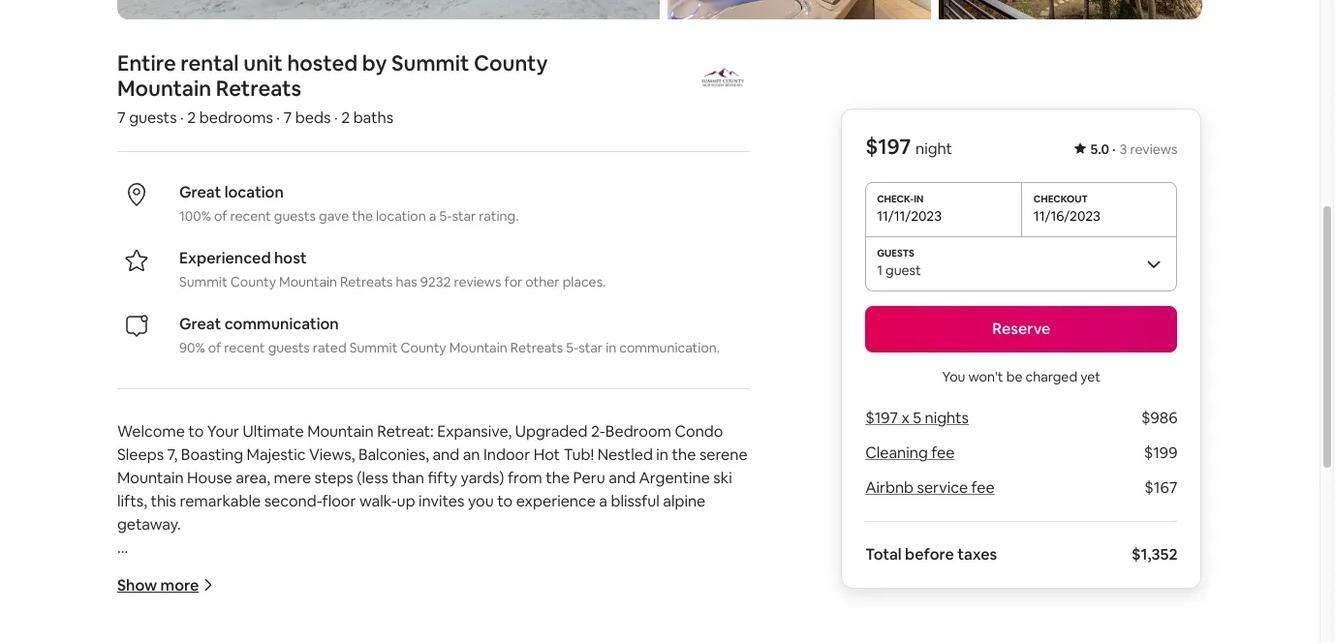 Task type: locate. For each thing, give the bounding box(es) containing it.
1 vertical spatial county
[[230, 273, 276, 291]]

of right 90%
[[208, 339, 221, 356]]

1 vertical spatial recent
[[224, 339, 265, 356]]

summit right rated
[[350, 339, 398, 356]]

2 7 from the left
[[284, 107, 292, 128]]

tub!
[[564, 445, 594, 465]]

1 horizontal spatial in
[[656, 445, 669, 465]]

star inside great communication 90% of recent guests rated summit county mountain retreats 5-star in communication.
[[579, 339, 603, 356]]

this up getaway.
[[151, 491, 176, 512]]

$197 for $197 night
[[865, 133, 911, 160]]

1 vertical spatial guests
[[274, 207, 316, 225]]

100%
[[179, 207, 211, 225]]

up
[[397, 491, 415, 512]]

guests inside great communication 90% of recent guests rated summit county mountain retreats 5-star in communication.
[[268, 339, 310, 356]]

$197 x 5 nights button
[[865, 408, 969, 428]]

0 horizontal spatial two
[[567, 584, 595, 605]]

nestled
[[598, 445, 653, 465]]

this inside with its spacious layout, this tastefully updated condo features two bedrooms, two bathrooms, and a wealth of amenities for your comfort and relaxation.
[[292, 584, 318, 605]]

entire
[[117, 49, 176, 76]]

and down features
[[509, 608, 536, 628]]

1
[[877, 262, 882, 279]]

fifty
[[428, 468, 458, 488]]

0 vertical spatial county
[[474, 49, 548, 76]]

with
[[117, 584, 152, 605]]

0 vertical spatial summit
[[392, 49, 469, 76]]

$197 left the night
[[865, 133, 911, 160]]

·
[[180, 107, 184, 128], [277, 107, 280, 128], [334, 107, 338, 128], [1112, 141, 1116, 158]]

retreat:
[[377, 421, 434, 442]]

the up argentine
[[672, 445, 696, 465]]

0 vertical spatial of
[[214, 207, 227, 225]]

two up relaxation.
[[567, 584, 595, 605]]

learn more about the host, summit county mountain retreats. image
[[696, 50, 751, 104], [696, 50, 751, 104]]

mountain
[[279, 273, 337, 291], [449, 339, 508, 356], [307, 421, 374, 442], [117, 468, 184, 488]]

0 horizontal spatial the
[[352, 207, 373, 225]]

guests for great location
[[274, 207, 316, 225]]

alpine
[[663, 491, 706, 512]]

star down places.
[[579, 339, 603, 356]]

recent inside great communication 90% of recent guests rated summit county mountain retreats 5-star in communication.
[[224, 339, 265, 356]]

1 vertical spatial $197
[[865, 408, 898, 428]]

0 horizontal spatial 5-
[[439, 207, 452, 225]]

getaway.
[[117, 514, 181, 535]]

1 horizontal spatial location
[[376, 207, 426, 225]]

your
[[207, 421, 239, 442]]

1 horizontal spatial to
[[497, 491, 513, 512]]

reviews right 3
[[1130, 141, 1178, 158]]

0 horizontal spatial in
[[606, 339, 617, 356]]

retreats down other
[[511, 339, 563, 356]]

great for great location
[[179, 182, 221, 202]]

fee right service
[[971, 478, 995, 498]]

for left your at the left
[[387, 608, 408, 628]]

summit down experienced
[[179, 273, 227, 291]]

county inside entire rental unit hosted by summit county mountain retreats 7 guests · 2 bedrooms · 7 beds · 2 baths
[[474, 49, 548, 76]]

0 horizontal spatial county
[[230, 273, 276, 291]]

reviews
[[1130, 141, 1178, 158], [454, 273, 502, 291]]

in up argentine
[[656, 445, 669, 465]]

reviews right 9232
[[454, 273, 502, 291]]

a down the peru
[[599, 491, 608, 512]]

0 horizontal spatial for
[[387, 608, 408, 628]]

2 two from the left
[[679, 584, 707, 605]]

5- down places.
[[566, 339, 579, 356]]

brand new private in-door hot tub. image
[[668, 0, 931, 19]]

$197
[[865, 133, 911, 160], [865, 408, 898, 428]]

0 vertical spatial great
[[179, 182, 221, 202]]

steps
[[315, 468, 354, 488]]

upgraded
[[515, 421, 588, 442]]

great inside great location 100% of recent guests gave the location a 5-star rating.
[[179, 182, 221, 202]]

a up 9232
[[429, 207, 437, 225]]

a left "wealth"
[[233, 608, 241, 628]]

1 2 from the left
[[187, 107, 196, 128]]

of inside great communication 90% of recent guests rated summit county mountain retreats 5-star in communication.
[[208, 339, 221, 356]]

1 $197 from the top
[[865, 133, 911, 160]]

0 vertical spatial $197
[[865, 133, 911, 160]]

to left "your"
[[188, 421, 204, 442]]

$197 left the x
[[865, 408, 898, 428]]

comfort
[[447, 608, 505, 628]]

1 vertical spatial of
[[208, 339, 221, 356]]

11/16/2023
[[1034, 207, 1101, 225]]

2 vertical spatial guests
[[268, 339, 310, 356]]

5- left the rating.
[[439, 207, 452, 225]]

2 $197 from the top
[[865, 408, 898, 428]]

of for location
[[214, 207, 227, 225]]

1 vertical spatial to
[[497, 491, 513, 512]]

bedrooms
[[199, 107, 273, 128]]

for
[[505, 273, 523, 291], [387, 608, 408, 628]]

2 left baths
[[341, 107, 350, 128]]

1 horizontal spatial reviews
[[1130, 141, 1178, 158]]

of right "100%"
[[214, 207, 227, 225]]

and down the spacious
[[203, 608, 230, 628]]

mountain down the host
[[279, 273, 337, 291]]

location up the experienced host summit county mountain retreats has 9232 reviews for other places.
[[376, 207, 426, 225]]

recent for location
[[230, 207, 271, 225]]

of inside great location 100% of recent guests gave the location a 5-star rating.
[[214, 207, 227, 225]]

(less
[[357, 468, 389, 488]]

2 vertical spatial of
[[296, 608, 311, 628]]

retreats inside the experienced host summit county mountain retreats has 9232 reviews for other places.
[[340, 273, 393, 291]]

1 vertical spatial for
[[387, 608, 408, 628]]

argentine
[[639, 468, 710, 488]]

this inside welcome to your ultimate mountain retreat: expansive, upgraded 2-bedroom condo sleeps 7, boasting majestic views, balconies, and an indoor hot tub! nestled in the serene mountain house area, mere steps (less than fifty yards) from the peru and argentine ski lifts, this remarkable second-floor walk-up invites you to experience a blissful alpine getaway.
[[151, 491, 176, 512]]

7 left beds
[[284, 107, 292, 128]]

rating.
[[479, 207, 519, 225]]

guests left gave
[[274, 207, 316, 225]]

1 vertical spatial the
[[672, 445, 696, 465]]

tastefully
[[321, 584, 387, 605]]

great inside great communication 90% of recent guests rated summit county mountain retreats 5-star in communication.
[[179, 314, 221, 334]]

1 vertical spatial retreats
[[511, 339, 563, 356]]

fee up service
[[931, 443, 955, 463]]

show more button
[[117, 576, 215, 596]]

recent up experienced
[[230, 207, 271, 225]]

0 horizontal spatial this
[[151, 491, 176, 512]]

reviews inside the experienced host summit county mountain retreats has 9232 reviews for other places.
[[454, 273, 502, 291]]

guests down communication
[[268, 339, 310, 356]]

1 vertical spatial great
[[179, 314, 221, 334]]

unit
[[244, 49, 283, 76]]

0 vertical spatial star
[[452, 207, 476, 225]]

0 vertical spatial a
[[429, 207, 437, 225]]

summit right by
[[392, 49, 469, 76]]

0 horizontal spatial 7
[[117, 107, 126, 128]]

1 horizontal spatial a
[[429, 207, 437, 225]]

1 horizontal spatial 2
[[341, 107, 350, 128]]

$197 x 5 nights
[[865, 408, 969, 428]]

star
[[452, 207, 476, 225], [579, 339, 603, 356]]

mountain retreats
[[117, 74, 301, 102]]

in
[[606, 339, 617, 356], [656, 445, 669, 465]]

beds
[[295, 107, 331, 128]]

0 vertical spatial 5-
[[439, 207, 452, 225]]

of right "wealth"
[[296, 608, 311, 628]]

1 great from the top
[[179, 182, 221, 202]]

show
[[117, 576, 157, 596]]

0 vertical spatial fee
[[931, 443, 955, 463]]

$986
[[1141, 408, 1178, 428]]

2
[[187, 107, 196, 128], [341, 107, 350, 128]]

cleaning fee button
[[865, 443, 955, 463]]

guests down entire
[[129, 107, 177, 128]]

two right 'bedrooms,'
[[679, 584, 707, 605]]

other
[[526, 273, 560, 291]]

0 vertical spatial for
[[505, 273, 523, 291]]

0 vertical spatial in
[[606, 339, 617, 356]]

0 horizontal spatial a
[[233, 608, 241, 628]]

0 vertical spatial guests
[[129, 107, 177, 128]]

5.0
[[1090, 141, 1109, 158]]

7 down entire
[[117, 107, 126, 128]]

2 vertical spatial the
[[546, 468, 570, 488]]

mountain down 9232
[[449, 339, 508, 356]]

1 vertical spatial summit
[[179, 273, 227, 291]]

summit inside great communication 90% of recent guests rated summit county mountain retreats 5-star in communication.
[[350, 339, 398, 356]]

balconies,
[[359, 445, 429, 465]]

1 horizontal spatial for
[[505, 273, 523, 291]]

1 horizontal spatial star
[[579, 339, 603, 356]]

0 vertical spatial this
[[151, 491, 176, 512]]

location up experienced
[[225, 182, 284, 202]]

0 vertical spatial the
[[352, 207, 373, 225]]

1 horizontal spatial the
[[546, 468, 570, 488]]

1 horizontal spatial 7
[[284, 107, 292, 128]]

0 vertical spatial retreats
[[340, 273, 393, 291]]

0 vertical spatial to
[[188, 421, 204, 442]]

2 horizontal spatial county
[[474, 49, 548, 76]]

2 vertical spatial county
[[401, 339, 447, 356]]

recent inside great location 100% of recent guests gave the location a 5-star rating.
[[230, 207, 271, 225]]

service
[[917, 478, 968, 498]]

guests inside entire rental unit hosted by summit county mountain retreats 7 guests · 2 bedrooms · 7 beds · 2 baths
[[129, 107, 177, 128]]

great up 90%
[[179, 314, 221, 334]]

1 vertical spatial reviews
[[454, 273, 502, 291]]

0 horizontal spatial 2
[[187, 107, 196, 128]]

1 horizontal spatial retreats
[[511, 339, 563, 356]]

0 vertical spatial location
[[225, 182, 284, 202]]

this right layout, in the left of the page
[[292, 584, 318, 605]]

for left other
[[505, 273, 523, 291]]

1 vertical spatial star
[[579, 339, 603, 356]]

0 horizontal spatial retreats
[[340, 273, 393, 291]]

mountain inside the experienced host summit county mountain retreats has 9232 reviews for other places.
[[279, 273, 337, 291]]

0 horizontal spatial reviews
[[454, 273, 502, 291]]

lifts,
[[117, 491, 147, 512]]

1 vertical spatial 5-
[[566, 339, 579, 356]]

recent
[[230, 207, 271, 225], [224, 339, 265, 356]]

1 horizontal spatial fee
[[971, 478, 995, 498]]

0 vertical spatial recent
[[230, 207, 271, 225]]

majestic
[[247, 445, 306, 465]]

be
[[1006, 368, 1022, 386]]

guests
[[129, 107, 177, 128], [274, 207, 316, 225], [268, 339, 310, 356]]

your
[[411, 608, 443, 628]]

in left communication.
[[606, 339, 617, 356]]

1 horizontal spatial 5-
[[566, 339, 579, 356]]

an
[[463, 445, 480, 465]]

peru
[[573, 468, 606, 488]]

area,
[[236, 468, 271, 488]]

5- inside great location 100% of recent guests gave the location a 5-star rating.
[[439, 207, 452, 225]]

the right gave
[[352, 207, 373, 225]]

1 horizontal spatial two
[[679, 584, 707, 605]]

1 7 from the left
[[117, 107, 126, 128]]

5-
[[439, 207, 452, 225], [566, 339, 579, 356]]

guests for great communication
[[268, 339, 310, 356]]

0 horizontal spatial to
[[188, 421, 204, 442]]

2 down mountain retreats
[[187, 107, 196, 128]]

retreats left has on the left of page
[[340, 273, 393, 291]]

great up "100%"
[[179, 182, 221, 202]]

0 horizontal spatial fee
[[931, 443, 955, 463]]

retreats
[[340, 273, 393, 291], [511, 339, 563, 356]]

1 vertical spatial this
[[292, 584, 318, 605]]

1 horizontal spatial county
[[401, 339, 447, 356]]

2 vertical spatial summit
[[350, 339, 398, 356]]

and
[[433, 445, 460, 465], [609, 468, 636, 488], [203, 608, 230, 628], [509, 608, 536, 628]]

summit
[[392, 49, 469, 76], [179, 273, 227, 291], [350, 339, 398, 356]]

2 horizontal spatial a
[[599, 491, 608, 512]]

the up experience
[[546, 468, 570, 488]]

entire rental unit hosted by summit county mountain retreats 7 guests · 2 bedrooms · 7 beds · 2 baths
[[117, 49, 548, 128]]

2 vertical spatial a
[[233, 608, 241, 628]]

1 vertical spatial in
[[656, 445, 669, 465]]

· down mountain retreats
[[180, 107, 184, 128]]

1 vertical spatial a
[[599, 491, 608, 512]]

you won't be charged yet
[[942, 368, 1101, 386]]

recent down communication
[[224, 339, 265, 356]]

bathrooms,
[[117, 608, 199, 628]]

from
[[508, 468, 543, 488]]

0 horizontal spatial star
[[452, 207, 476, 225]]

1 horizontal spatial this
[[292, 584, 318, 605]]

5.0 · 3 reviews
[[1090, 141, 1178, 158]]

· right beds
[[334, 107, 338, 128]]

updated
[[391, 584, 452, 605]]

airbnb service fee button
[[865, 478, 995, 498]]

guests inside great location 100% of recent guests gave the location a 5-star rating.
[[274, 207, 316, 225]]

you
[[942, 368, 965, 386]]

remarkable
[[180, 491, 261, 512]]

bedroom
[[606, 421, 672, 442]]

for inside with its spacious layout, this tastefully updated condo features two bedrooms, two bathrooms, and a wealth of amenities for your comfort and relaxation.
[[387, 608, 408, 628]]

to right you on the bottom left of page
[[497, 491, 513, 512]]

2 great from the top
[[179, 314, 221, 334]]

star left the rating.
[[452, 207, 476, 225]]

fee
[[931, 443, 955, 463], [971, 478, 995, 498]]



Task type: vqa. For each thing, say whether or not it's contained in the screenshot.
7,
yes



Task type: describe. For each thing, give the bounding box(es) containing it.
1 two from the left
[[567, 584, 595, 605]]

mountain down sleeps
[[117, 468, 184, 488]]

$199
[[1144, 443, 1178, 463]]

cleaning
[[865, 443, 928, 463]]

its
[[155, 584, 172, 605]]

great location 100% of recent guests gave the location a 5-star rating.
[[179, 182, 519, 225]]

1 guest
[[877, 262, 921, 279]]

mountain inside great communication 90% of recent guests rated summit county mountain retreats 5-star in communication.
[[449, 339, 508, 356]]

welcome
[[117, 421, 185, 442]]

features
[[504, 584, 564, 605]]

a inside with its spacious layout, this tastefully updated condo features two bedrooms, two bathrooms, and a wealth of amenities for your comfort and relaxation.
[[233, 608, 241, 628]]

0 horizontal spatial location
[[225, 182, 284, 202]]

rated
[[313, 339, 347, 356]]

a inside welcome to your ultimate mountain retreat: expansive, upgraded 2-bedroom condo sleeps 7, boasting majestic views, balconies, and an indoor hot tub! nestled in the serene mountain house area, mere steps (less than fifty yards) from the peru and argentine ski lifts, this remarkable second-floor walk-up invites you to experience a blissful alpine getaway.
[[599, 491, 608, 512]]

blissful
[[611, 491, 660, 512]]

cleaning fee
[[865, 443, 955, 463]]

$1,352
[[1132, 545, 1178, 565]]

9232
[[420, 273, 451, 291]]

and down nestled
[[609, 468, 636, 488]]

by
[[362, 49, 387, 76]]

of for communication
[[208, 339, 221, 356]]

county inside great communication 90% of recent guests rated summit county mountain retreats 5-star in communication.
[[401, 339, 447, 356]]

summit inside the experienced host summit county mountain retreats has 9232 reviews for other places.
[[179, 273, 227, 291]]

bedrooms,
[[598, 584, 675, 605]]

has
[[396, 273, 417, 291]]

2 horizontal spatial the
[[672, 445, 696, 465]]

2-
[[591, 421, 606, 442]]

expansive,
[[437, 421, 512, 442]]

before
[[905, 545, 954, 565]]

indoor
[[484, 445, 530, 465]]

hot
[[534, 445, 560, 465]]

floor
[[322, 491, 356, 512]]

mountain up views,
[[307, 421, 374, 442]]

yet
[[1080, 368, 1101, 386]]

welcome to your ultimate mountain retreat: expansive, upgraded 2-bedroom condo sleeps 7, boasting majestic views, balconies, and an indoor hot tub! nestled in the serene mountain house area, mere steps (less than fifty yards) from the peru and argentine ski lifts, this remarkable second-floor walk-up invites you to experience a blissful alpine getaway.
[[117, 421, 751, 535]]

in inside welcome to your ultimate mountain retreat: expansive, upgraded 2-bedroom condo sleeps 7, boasting majestic views, balconies, and an indoor hot tub! nestled in the serene mountain house area, mere steps (less than fifty yards) from the peru and argentine ski lifts, this remarkable second-floor walk-up invites you to experience a blissful alpine getaway.
[[656, 445, 669, 465]]

gave
[[319, 207, 349, 225]]

3
[[1120, 141, 1127, 158]]

the inside great location 100% of recent guests gave the location a 5-star rating.
[[352, 207, 373, 225]]

baths
[[353, 107, 394, 128]]

$167
[[1144, 478, 1178, 498]]

charged
[[1025, 368, 1077, 386]]

7,
[[167, 445, 178, 465]]

retreats inside great communication 90% of recent guests rated summit county mountain retreats 5-star in communication.
[[511, 339, 563, 356]]

more
[[161, 576, 199, 596]]

guest
[[885, 262, 921, 279]]

condo
[[455, 584, 501, 605]]

· left 3
[[1112, 141, 1116, 158]]

x
[[901, 408, 909, 428]]

5
[[913, 408, 921, 428]]

$197 for $197 x 5 nights
[[865, 408, 898, 428]]

yards)
[[461, 468, 504, 488]]

great for great communication
[[179, 314, 221, 334]]

than
[[392, 468, 424, 488]]

serene
[[700, 445, 748, 465]]

mountain house base area. image
[[117, 0, 660, 19]]

layout,
[[241, 584, 288, 605]]

sleeps
[[117, 445, 164, 465]]

and up fifty
[[433, 445, 460, 465]]

experienced host summit county mountain retreats has 9232 reviews for other places.
[[179, 248, 606, 291]]

places.
[[563, 273, 606, 291]]

airbnb
[[865, 478, 914, 498]]

· left beds
[[277, 107, 280, 128]]

communication
[[225, 314, 339, 334]]

for inside the experienced host summit county mountain retreats has 9232 reviews for other places.
[[505, 273, 523, 291]]

0 vertical spatial reviews
[[1130, 141, 1178, 158]]

reserve
[[992, 319, 1051, 339]]

hosted
[[287, 49, 358, 76]]

rental
[[181, 49, 239, 76]]

show more
[[117, 576, 199, 596]]

5- inside great communication 90% of recent guests rated summit county mountain retreats 5-star in communication.
[[566, 339, 579, 356]]

nights
[[925, 408, 969, 428]]

won't
[[968, 368, 1003, 386]]

invites
[[419, 491, 465, 512]]

ultimate
[[243, 421, 304, 442]]

mere
[[274, 468, 311, 488]]

experience
[[516, 491, 596, 512]]

1 vertical spatial location
[[376, 207, 426, 225]]

in inside great communication 90% of recent guests rated summit county mountain retreats 5-star in communication.
[[606, 339, 617, 356]]

2 2 from the left
[[341, 107, 350, 128]]

total before taxes
[[865, 545, 997, 565]]

recent for communication
[[224, 339, 265, 356]]

90%
[[179, 339, 205, 356]]

star inside great location 100% of recent guests gave the location a 5-star rating.
[[452, 207, 476, 225]]

county inside the experienced host summit county mountain retreats has 9232 reviews for other places.
[[230, 273, 276, 291]]

boasting
[[181, 445, 243, 465]]

communication.
[[620, 339, 720, 356]]

private patio offering courtyard and mature pine tree views. image
[[939, 0, 1203, 19]]

$197 night
[[865, 133, 952, 160]]

great communication 90% of recent guests rated summit county mountain retreats 5-star in communication.
[[179, 314, 720, 356]]

night
[[915, 139, 952, 159]]

of inside with its spacious layout, this tastefully updated condo features two bedrooms, two bathrooms, and a wealth of amenities for your comfort and relaxation.
[[296, 608, 311, 628]]

summit inside entire rental unit hosted by summit county mountain retreats 7 guests · 2 bedrooms · 7 beds · 2 baths
[[392, 49, 469, 76]]

reserve button
[[865, 306, 1178, 353]]

1 guest button
[[865, 236, 1178, 291]]

airbnb service fee
[[865, 478, 995, 498]]

amenities
[[315, 608, 384, 628]]

1 vertical spatial fee
[[971, 478, 995, 498]]

a inside great location 100% of recent guests gave the location a 5-star rating.
[[429, 207, 437, 225]]

taxes
[[957, 545, 997, 565]]

walk-
[[360, 491, 397, 512]]

second-
[[264, 491, 322, 512]]

house
[[187, 468, 232, 488]]



